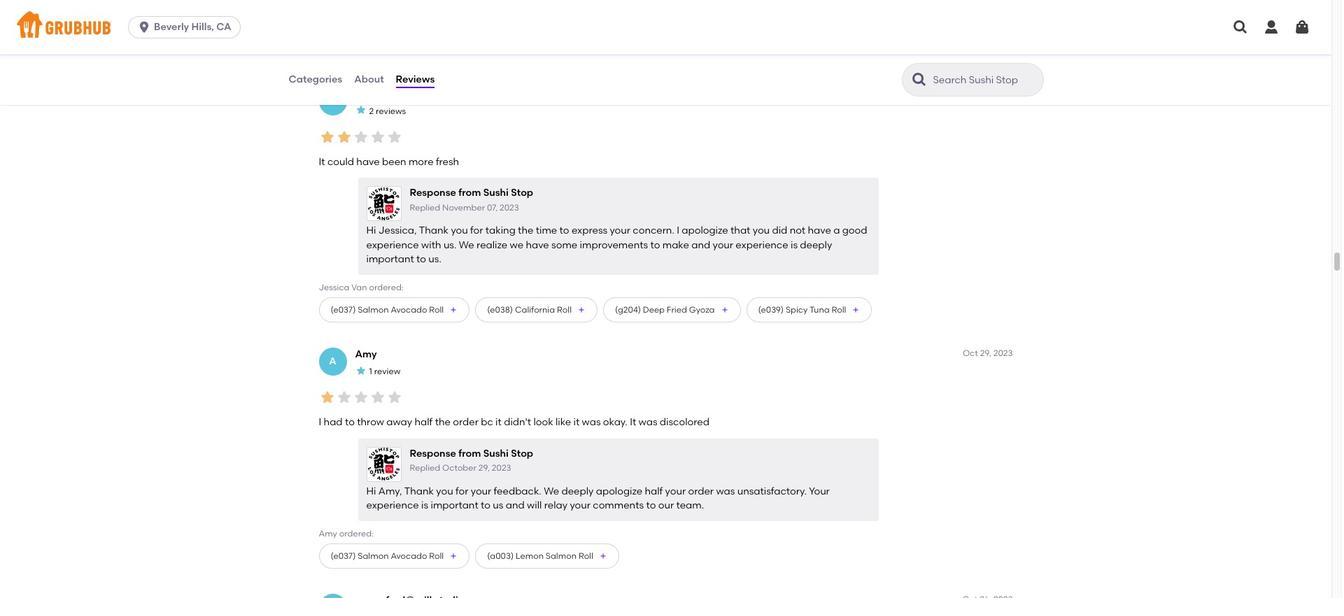 Task type: locate. For each thing, give the bounding box(es) containing it.
1 vertical spatial response
[[410, 448, 456, 460]]

we up relay
[[544, 486, 559, 497]]

roll left (a003)
[[429, 552, 444, 561]]

didn't
[[504, 417, 531, 429]]

Search Sushi Stop search field
[[932, 74, 1039, 87]]

response for half
[[410, 448, 456, 460]]

it left could
[[319, 156, 325, 168]]

stop up the taking
[[511, 187, 534, 199]]

29,
[[980, 349, 992, 359], [479, 463, 490, 473]]

half right away at the bottom left
[[415, 417, 433, 429]]

our
[[658, 500, 674, 512]]

review
[[374, 367, 401, 377]]

half up our
[[645, 486, 663, 497]]

sushi down bc
[[483, 448, 509, 460]]

0 horizontal spatial and
[[506, 500, 525, 512]]

to down 'concern.' on the top of page
[[651, 239, 660, 251]]

0 vertical spatial (e037)
[[331, 305, 356, 315]]

(e037) down jessica van ordered:
[[331, 305, 356, 315]]

jessica van ordered:
[[319, 283, 404, 293]]

1 vertical spatial we
[[544, 486, 559, 497]]

1 vertical spatial avocado
[[391, 552, 427, 561]]

0 vertical spatial jessica
[[355, 88, 392, 100]]

jessica for jessica van
[[355, 88, 392, 100]]

thank for jessica,
[[419, 225, 449, 237]]

1 vertical spatial have
[[808, 225, 831, 237]]

1 vertical spatial us.
[[429, 253, 442, 265]]

1 vertical spatial replied
[[410, 463, 440, 473]]

thank up with at the top left of page
[[419, 225, 449, 237]]

0 horizontal spatial we
[[459, 239, 474, 251]]

1 vertical spatial sushi
[[483, 448, 509, 460]]

us. right with at the top left of page
[[444, 239, 457, 251]]

hi left amy, in the left bottom of the page
[[366, 486, 376, 497]]

thank inside hi amy, thank you for your feedback. we deeply apologize half your order was unsatisfactory. your experience is important to us and will relay your comments to our team.
[[404, 486, 434, 497]]

you
[[451, 225, 468, 237], [753, 225, 770, 237], [436, 486, 453, 497]]

could
[[328, 156, 354, 168]]

0 vertical spatial (e037) salmon avocado roll button
[[319, 298, 470, 323]]

29, right october
[[479, 463, 490, 473]]

van for jessica van
[[394, 88, 413, 100]]

plus icon image for (g204) deep fried gyoza button
[[721, 306, 729, 315]]

is down 'not'
[[791, 239, 798, 251]]

2 vertical spatial have
[[526, 239, 549, 251]]

1 vertical spatial jessica
[[319, 283, 350, 293]]

1 (e037) salmon avocado roll from the top
[[331, 305, 444, 315]]

important down jessica,
[[366, 253, 414, 265]]

29, inside response from sushi stop replied october 29, 2023
[[479, 463, 490, 473]]

2 hi from the top
[[366, 486, 376, 497]]

1 stop from the top
[[511, 187, 534, 199]]

1 horizontal spatial order
[[688, 486, 714, 497]]

2 sushi stop logo image from the top
[[368, 448, 400, 481]]

order
[[453, 417, 479, 429], [688, 486, 714, 497]]

0 vertical spatial half
[[415, 417, 433, 429]]

hi inside hi amy, thank you for your feedback. we deeply apologize half your order was unsatisfactory. your experience is important to us and will relay your comments to our team.
[[366, 486, 376, 497]]

(g204) deep fried gyoza button
[[603, 298, 741, 323]]

i up make
[[677, 225, 680, 237]]

sushi stop logo image up amy, in the left bottom of the page
[[368, 448, 400, 481]]

star icon image
[[355, 105, 366, 116], [319, 129, 336, 145], [336, 129, 352, 145], [352, 129, 369, 145], [369, 129, 386, 145], [386, 129, 403, 145], [355, 365, 366, 376], [319, 389, 336, 406], [336, 389, 352, 406], [352, 389, 369, 406], [369, 389, 386, 406], [386, 389, 403, 406]]

1 vertical spatial for
[[456, 486, 469, 497]]

2 (e037) salmon avocado roll from the top
[[331, 552, 444, 561]]

roll for the plus icon on the left of (a003)
[[429, 552, 444, 561]]

1 horizontal spatial us.
[[444, 239, 457, 251]]

order left bc
[[453, 417, 479, 429]]

have left been
[[357, 156, 380, 168]]

2023 up feedback.
[[492, 463, 511, 473]]

1 response from the top
[[410, 187, 456, 199]]

response inside response from sushi stop replied october 29, 2023
[[410, 448, 456, 460]]

replied for amy,
[[410, 463, 440, 473]]

some
[[552, 239, 578, 251]]

hi for hi amy, thank you for your feedback. we deeply apologize half your order was unsatisfactory. your experience is important to us and will relay your comments to our team.
[[366, 486, 376, 497]]

0 vertical spatial us.
[[444, 239, 457, 251]]

2 (e037) from the top
[[331, 552, 356, 561]]

did
[[772, 225, 788, 237]]

beverly hills, ca button
[[128, 16, 246, 39]]

stop
[[511, 187, 534, 199], [511, 448, 534, 460]]

svg image
[[1233, 19, 1250, 36], [1264, 19, 1280, 36]]

2 horizontal spatial have
[[808, 225, 831, 237]]

(e037) salmon avocado roll button down jessica van ordered:
[[319, 298, 470, 323]]

avocado for hi jessica, thank you for taking the time to express your concern.  i apologize that you did not have a good experience with us.  we realize we have some improvements to make and your experience is deeply important to us.
[[391, 305, 427, 315]]

0 vertical spatial for
[[470, 225, 483, 237]]

i left had
[[319, 417, 321, 429]]

apologize up comments
[[596, 486, 643, 497]]

hi jessica, thank you for taking the time to express your concern.  i apologize that you did not have a good experience with us.  we realize we have some improvements to make and your experience is deeply important to us.
[[366, 225, 868, 265]]

for down october
[[456, 486, 469, 497]]

1 vertical spatial half
[[645, 486, 663, 497]]

your up our
[[665, 486, 686, 497]]

(e037) salmon avocado roll button down amy ordered:
[[319, 544, 470, 569]]

0 vertical spatial 29,
[[980, 349, 992, 359]]

0 vertical spatial thank
[[419, 225, 449, 237]]

1 vertical spatial (e037) salmon avocado roll
[[331, 552, 444, 561]]

1 vertical spatial is
[[421, 500, 428, 512]]

sushi for your
[[483, 448, 509, 460]]

us.
[[444, 239, 457, 251], [429, 253, 442, 265]]

sushi up 07,
[[483, 187, 509, 199]]

1 from from the top
[[459, 187, 481, 199]]

1 (e037) salmon avocado roll button from the top
[[319, 298, 470, 323]]

1 vertical spatial stop
[[511, 448, 534, 460]]

0 vertical spatial important
[[366, 253, 414, 265]]

roll for the plus icon inside the (e039) spicy tuna roll button
[[832, 305, 847, 315]]

apologize
[[682, 225, 729, 237], [596, 486, 643, 497]]

0 vertical spatial van
[[394, 88, 413, 100]]

1 vertical spatial from
[[459, 448, 481, 460]]

1 vertical spatial (e037) salmon avocado roll button
[[319, 544, 470, 569]]

have left a
[[808, 225, 831, 237]]

1 horizontal spatial it
[[574, 417, 580, 429]]

1 horizontal spatial the
[[518, 225, 534, 237]]

2023
[[994, 88, 1013, 98], [500, 203, 519, 212], [994, 349, 1013, 359], [492, 463, 511, 473]]

1 vertical spatial van
[[352, 283, 367, 293]]

order up team.
[[688, 486, 714, 497]]

salmon down jessica van ordered:
[[358, 305, 389, 315]]

amy for amy
[[355, 349, 377, 361]]

plus icon image right tuna
[[852, 306, 861, 315]]

hi inside hi jessica, thank you for taking the time to express your concern.  i apologize that you did not have a good experience with us.  we realize we have some improvements to make and your experience is deeply important to us.
[[366, 225, 376, 237]]

2 svg image from the left
[[1264, 19, 1280, 36]]

response from sushi stop replied november 07, 2023
[[410, 187, 534, 212]]

replied inside response from sushi stop replied november 07, 2023
[[410, 203, 440, 212]]

(e037) salmon avocado roll
[[331, 305, 444, 315], [331, 552, 444, 561]]

(e037) salmon avocado roll for hi jessica, thank you for taking the time to express your concern.  i apologize that you did not have a good experience with us.  we realize we have some improvements to make and your experience is deeply important to us.
[[331, 305, 444, 315]]

roll right california at bottom left
[[557, 305, 572, 315]]

amy,
[[379, 486, 402, 497]]

0 vertical spatial is
[[791, 239, 798, 251]]

0 horizontal spatial 29,
[[479, 463, 490, 473]]

apologize up make
[[682, 225, 729, 237]]

roll right lemon
[[579, 552, 593, 561]]

from
[[459, 187, 481, 199], [459, 448, 481, 460]]

plus icon image
[[450, 306, 458, 315], [578, 306, 586, 315], [721, 306, 729, 315], [852, 306, 861, 315], [450, 553, 458, 561], [599, 553, 607, 561]]

experience down jessica,
[[366, 239, 419, 251]]

2 horizontal spatial was
[[716, 486, 735, 497]]

for up realize
[[470, 225, 483, 237]]

0 vertical spatial ordered:
[[369, 283, 404, 293]]

ca
[[216, 21, 231, 33]]

for inside hi amy, thank you for your feedback. we deeply apologize half your order was unsatisfactory. your experience is important to us and will relay your comments to our team.
[[456, 486, 469, 497]]

0 horizontal spatial deeply
[[562, 486, 594, 497]]

1 vertical spatial the
[[435, 417, 451, 429]]

unsatisfactory.
[[738, 486, 807, 497]]

response for fresh
[[410, 187, 456, 199]]

not
[[790, 225, 806, 237]]

you down "november"
[[451, 225, 468, 237]]

like
[[556, 417, 571, 429]]

(e037) salmon avocado roll button for hi jessica, thank you for taking the time to express your concern.  i apologize that you did not have a good experience with us.  we realize we have some improvements to make and your experience is deeply important to us.
[[319, 298, 470, 323]]

0 horizontal spatial i
[[319, 417, 321, 429]]

svg image
[[1294, 19, 1311, 36], [137, 20, 151, 34]]

you down october
[[436, 486, 453, 497]]

1 vertical spatial i
[[319, 417, 321, 429]]

1 horizontal spatial i
[[677, 225, 680, 237]]

order inside hi amy, thank you for your feedback. we deeply apologize half your order was unsatisfactory. your experience is important to us and will relay your comments to our team.
[[688, 486, 714, 497]]

avocado down amy, in the left bottom of the page
[[391, 552, 427, 561]]

1 hi from the top
[[366, 225, 376, 237]]

29, right oct
[[980, 349, 992, 359]]

salmon down amy ordered:
[[358, 552, 389, 561]]

thank inside hi jessica, thank you for taking the time to express your concern.  i apologize that you did not have a good experience with us.  we realize we have some improvements to make and your experience is deeply important to us.
[[419, 225, 449, 237]]

1 horizontal spatial for
[[470, 225, 483, 237]]

concern.
[[633, 225, 675, 237]]

reviews
[[376, 106, 406, 116]]

0 horizontal spatial was
[[582, 417, 601, 429]]

your
[[610, 225, 631, 237], [713, 239, 734, 251], [471, 486, 492, 497], [665, 486, 686, 497], [570, 500, 591, 512]]

replied
[[410, 203, 440, 212], [410, 463, 440, 473]]

sushi for taking
[[483, 187, 509, 199]]

response down more on the left top of the page
[[410, 187, 456, 199]]

0 vertical spatial have
[[357, 156, 380, 168]]

experience down amy, in the left bottom of the page
[[366, 500, 419, 512]]

half
[[415, 417, 433, 429], [645, 486, 663, 497]]

was
[[582, 417, 601, 429], [639, 417, 658, 429], [716, 486, 735, 497]]

plus icon image inside (g204) deep fried gyoza button
[[721, 306, 729, 315]]

sushi inside response from sushi stop replied november 07, 2023
[[483, 187, 509, 199]]

1 vertical spatial 29,
[[479, 463, 490, 473]]

1 horizontal spatial amy
[[355, 349, 377, 361]]

0 horizontal spatial is
[[421, 500, 428, 512]]

1 sushi stop logo image from the top
[[368, 187, 400, 220]]

(e037) salmon avocado roll down jessica van ordered:
[[331, 305, 444, 315]]

and down feedback.
[[506, 500, 525, 512]]

1 replied from the top
[[410, 203, 440, 212]]

have down time
[[526, 239, 549, 251]]

to
[[560, 225, 569, 237], [651, 239, 660, 251], [417, 253, 426, 265], [345, 417, 355, 429], [481, 500, 491, 512], [646, 500, 656, 512]]

(e037) salmon avocado roll for hi amy, thank you for your feedback. we deeply apologize half your order was unsatisfactory. your experience is important to us and will relay your comments to our team.
[[331, 552, 444, 561]]

you left 'did'
[[753, 225, 770, 237]]

from for taking
[[459, 187, 481, 199]]

0 vertical spatial stop
[[511, 187, 534, 199]]

it right bc
[[496, 417, 502, 429]]

2023 right 07,
[[500, 203, 519, 212]]

by:
[[888, 59, 900, 69]]

important
[[366, 253, 414, 265], [431, 500, 479, 512]]

replied inside response from sushi stop replied october 29, 2023
[[410, 463, 440, 473]]

1 vertical spatial sushi stop logo image
[[368, 448, 400, 481]]

october
[[442, 463, 477, 473]]

0 vertical spatial amy
[[355, 349, 377, 361]]

2 replied from the top
[[410, 463, 440, 473]]

1 vertical spatial order
[[688, 486, 714, 497]]

1 vertical spatial thank
[[404, 486, 434, 497]]

van
[[394, 88, 413, 100], [352, 283, 367, 293]]

was left the unsatisfactory.
[[716, 486, 735, 497]]

0 vertical spatial response
[[410, 187, 456, 199]]

1 horizontal spatial we
[[544, 486, 559, 497]]

stop for the
[[511, 187, 534, 199]]

hi left jessica,
[[366, 225, 376, 237]]

1 vertical spatial amy
[[319, 529, 337, 539]]

response inside response from sushi stop replied november 07, 2023
[[410, 187, 456, 199]]

was right okay.
[[639, 417, 658, 429]]

jessica for jessica van ordered:
[[319, 283, 350, 293]]

was left okay.
[[582, 417, 601, 429]]

us. down with at the top left of page
[[429, 253, 442, 265]]

plus icon image inside (e039) spicy tuna roll button
[[852, 306, 861, 315]]

(e037) down amy ordered:
[[331, 552, 356, 561]]

0 horizontal spatial apologize
[[596, 486, 643, 497]]

0 horizontal spatial it
[[496, 417, 502, 429]]

it
[[319, 156, 325, 168], [630, 417, 636, 429]]

0 horizontal spatial for
[[456, 486, 469, 497]]

2 (e037) salmon avocado roll button from the top
[[319, 544, 470, 569]]

2 avocado from the top
[[391, 552, 427, 561]]

deeply
[[800, 239, 832, 251], [562, 486, 594, 497]]

stop inside response from sushi stop replied november 07, 2023
[[511, 187, 534, 199]]

0 vertical spatial hi
[[366, 225, 376, 237]]

sushi inside response from sushi stop replied october 29, 2023
[[483, 448, 509, 460]]

experience
[[366, 239, 419, 251], [736, 239, 789, 251], [366, 500, 419, 512]]

ordered:
[[369, 283, 404, 293], [339, 529, 374, 539]]

0 horizontal spatial svg image
[[137, 20, 151, 34]]

0 vertical spatial apologize
[[682, 225, 729, 237]]

0 vertical spatial it
[[319, 156, 325, 168]]

is
[[791, 239, 798, 251], [421, 500, 428, 512]]

1 vertical spatial hi
[[366, 486, 376, 497]]

plus icon image inside (a003) lemon salmon roll button
[[599, 553, 607, 561]]

bc
[[481, 417, 493, 429]]

0 vertical spatial order
[[453, 417, 479, 429]]

(e039) spicy tuna roll button
[[747, 298, 873, 323]]

1 horizontal spatial deeply
[[800, 239, 832, 251]]

1 vertical spatial it
[[630, 417, 636, 429]]

plus icon image left (a003)
[[450, 553, 458, 561]]

experience inside hi amy, thank you for your feedback. we deeply apologize half your order was unsatisfactory. your experience is important to us and will relay your comments to our team.
[[366, 500, 419, 512]]

(e037) salmon avocado roll down amy ordered:
[[331, 552, 444, 561]]

1 horizontal spatial is
[[791, 239, 798, 251]]

2 from from the top
[[459, 448, 481, 460]]

and right make
[[692, 239, 711, 251]]

replied up jessica,
[[410, 203, 440, 212]]

1 avocado from the top
[[391, 305, 427, 315]]

response up october
[[410, 448, 456, 460]]

0 vertical spatial sushi
[[483, 187, 509, 199]]

1 vertical spatial and
[[506, 500, 525, 512]]

0 horizontal spatial important
[[366, 253, 414, 265]]

apologize inside hi jessica, thank you for taking the time to express your concern.  i apologize that you did not have a good experience with us.  we realize we have some improvements to make and your experience is deeply important to us.
[[682, 225, 729, 237]]

sushi
[[483, 187, 509, 199], [483, 448, 509, 460]]

1 vertical spatial apologize
[[596, 486, 643, 497]]

half inside hi amy, thank you for your feedback. we deeply apologize half your order was unsatisfactory. your experience is important to us and will relay your comments to our team.
[[645, 486, 663, 497]]

salmon for hi amy, thank you for your feedback. we deeply apologize half your order was unsatisfactory. your experience is important to us and will relay your comments to our team.
[[358, 552, 389, 561]]

stop inside response from sushi stop replied october 29, 2023
[[511, 448, 534, 460]]

deeply up relay
[[562, 486, 594, 497]]

1 horizontal spatial apologize
[[682, 225, 729, 237]]

important inside hi jessica, thank you for taking the time to express your concern.  i apologize that you did not have a good experience with us.  we realize we have some improvements to make and your experience is deeply important to us.
[[366, 253, 414, 265]]

0 horizontal spatial svg image
[[1233, 19, 1250, 36]]

2 sushi from the top
[[483, 448, 509, 460]]

roll inside button
[[579, 552, 593, 561]]

hi
[[366, 225, 376, 237], [366, 486, 376, 497]]

us
[[493, 500, 504, 512]]

is inside hi jessica, thank you for taking the time to express your concern.  i apologize that you did not have a good experience with us.  we realize we have some improvements to make and your experience is deeply important to us.
[[791, 239, 798, 251]]

0 horizontal spatial us.
[[429, 253, 442, 265]]

0 horizontal spatial have
[[357, 156, 380, 168]]

important down october
[[431, 500, 479, 512]]

you inside hi amy, thank you for your feedback. we deeply apologize half your order was unsatisfactory. your experience is important to us and will relay your comments to our team.
[[436, 486, 453, 497]]

the
[[518, 225, 534, 237], [435, 417, 451, 429]]

is inside hi amy, thank you for your feedback. we deeply apologize half your order was unsatisfactory. your experience is important to us and will relay your comments to our team.
[[421, 500, 428, 512]]

from inside response from sushi stop replied october 29, 2023
[[459, 448, 481, 460]]

1 horizontal spatial jessica
[[355, 88, 392, 100]]

from up october
[[459, 448, 481, 460]]

plus icon image inside (e038) california roll button
[[578, 306, 586, 315]]

0 horizontal spatial amy
[[319, 529, 337, 539]]

salmon right lemon
[[546, 552, 577, 561]]

plus icon image down comments
[[599, 553, 607, 561]]

amy for amy ordered:
[[319, 529, 337, 539]]

apologize inside hi amy, thank you for your feedback. we deeply apologize half your order was unsatisfactory. your experience is important to us and will relay your comments to our team.
[[596, 486, 643, 497]]

0 vertical spatial replied
[[410, 203, 440, 212]]

express
[[572, 225, 608, 237]]

(e038) california roll
[[487, 305, 572, 315]]

1 horizontal spatial it
[[630, 417, 636, 429]]

0 horizontal spatial jessica
[[319, 283, 350, 293]]

0 vertical spatial and
[[692, 239, 711, 251]]

we left realize
[[459, 239, 474, 251]]

important inside hi amy, thank you for your feedback. we deeply apologize half your order was unsatisfactory. your experience is important to us and will relay your comments to our team.
[[431, 500, 479, 512]]

the up we
[[518, 225, 534, 237]]

have
[[357, 156, 380, 168], [808, 225, 831, 237], [526, 239, 549, 251]]

thank right amy, in the left bottom of the page
[[404, 486, 434, 497]]

salmon
[[358, 305, 389, 315], [358, 552, 389, 561], [546, 552, 577, 561]]

2 response from the top
[[410, 448, 456, 460]]

0 horizontal spatial van
[[352, 283, 367, 293]]

realize
[[477, 239, 508, 251]]

0 vertical spatial deeply
[[800, 239, 832, 251]]

(e037)
[[331, 305, 356, 315], [331, 552, 356, 561]]

from inside response from sushi stop replied november 07, 2023
[[459, 187, 481, 199]]

to left us
[[481, 500, 491, 512]]

plus icon image right gyoza at the right bottom of page
[[721, 306, 729, 315]]

relay
[[544, 500, 568, 512]]

1 vertical spatial deeply
[[562, 486, 594, 497]]

for inside hi jessica, thank you for taking the time to express your concern.  i apologize that you did not have a good experience with us.  we realize we have some improvements to make and your experience is deeply important to us.
[[470, 225, 483, 237]]

it right okay.
[[630, 417, 636, 429]]

0 vertical spatial we
[[459, 239, 474, 251]]

sushi stop logo image
[[368, 187, 400, 220], [368, 448, 400, 481]]

0 vertical spatial from
[[459, 187, 481, 199]]

stop down didn't
[[511, 448, 534, 460]]

the inside hi jessica, thank you for taking the time to express your concern.  i apologize that you did not have a good experience with us.  we realize we have some improvements to make and your experience is deeply important to us.
[[518, 225, 534, 237]]

sushi stop logo image up jessica,
[[368, 187, 400, 220]]

throw
[[357, 417, 384, 429]]

avocado
[[391, 305, 427, 315], [391, 552, 427, 561]]

avocado down jessica van ordered:
[[391, 305, 427, 315]]

roll left "(e038)"
[[429, 305, 444, 315]]

1 (e037) from the top
[[331, 305, 356, 315]]

it right the like
[[574, 417, 580, 429]]

is down response from sushi stop replied october 29, 2023 at the bottom of page
[[421, 500, 428, 512]]

and
[[692, 239, 711, 251], [506, 500, 525, 512]]

deeply down 'not'
[[800, 239, 832, 251]]

roll right tuna
[[832, 305, 847, 315]]

plus icon image for (e038) california roll button
[[578, 306, 586, 315]]

1 sushi from the top
[[483, 187, 509, 199]]

plus icon image right california at bottom left
[[578, 306, 586, 315]]

1 horizontal spatial svg image
[[1264, 19, 1280, 36]]

search icon image
[[911, 71, 928, 88]]

1 horizontal spatial van
[[394, 88, 413, 100]]

replied left october
[[410, 463, 440, 473]]

0 vertical spatial sushi stop logo image
[[368, 187, 400, 220]]

0 horizontal spatial the
[[435, 417, 451, 429]]

the right away at the bottom left
[[435, 417, 451, 429]]

2 stop from the top
[[511, 448, 534, 460]]

0 vertical spatial the
[[518, 225, 534, 237]]

from up "november"
[[459, 187, 481, 199]]

1 it from the left
[[496, 417, 502, 429]]

to right had
[[345, 417, 355, 429]]

1 horizontal spatial important
[[431, 500, 479, 512]]



Task type: vqa. For each thing, say whether or not it's contained in the screenshot.
apologize in Hi Jessica, Thank you for taking the time to express your concern.  I apologize that you did not have a good experience with us.  We realize we have some improvements to make and your experience is deeply important to us.
yes



Task type: describe. For each thing, give the bounding box(es) containing it.
(e037) for hi jessica, thank you for taking the time to express your concern.  i apologize that you did not have a good experience with us.  we realize we have some improvements to make and your experience is deeply important to us.
[[331, 305, 356, 315]]

the for taking
[[518, 225, 534, 237]]

2023 inside response from sushi stop replied october 29, 2023
[[492, 463, 511, 473]]

it could have been more fresh
[[319, 156, 459, 168]]

fresh
[[436, 156, 459, 168]]

1 review
[[369, 367, 401, 377]]

deeply inside hi amy, thank you for your feedback. we deeply apologize half your order was unsatisfactory. your experience is important to us and will relay your comments to our team.
[[562, 486, 594, 497]]

(a003) lemon salmon roll button
[[475, 544, 619, 569]]

deeply inside hi jessica, thank you for taking the time to express your concern.  i apologize that you did not have a good experience with us.  we realize we have some improvements to make and your experience is deeply important to us.
[[800, 239, 832, 251]]

sort
[[869, 59, 886, 69]]

(a003) lemon salmon roll
[[487, 552, 593, 561]]

you for it could have been more fresh
[[451, 225, 468, 237]]

replied for jessica,
[[410, 203, 440, 212]]

beverly
[[154, 21, 189, 33]]

main navigation navigation
[[0, 0, 1332, 55]]

(g204) deep fried gyoza
[[615, 305, 715, 315]]

california
[[515, 305, 555, 315]]

categories button
[[288, 55, 343, 105]]

1 vertical spatial ordered:
[[339, 529, 374, 539]]

sushi stop logo image for amy,
[[368, 448, 400, 481]]

sushi stop logo image for jessica,
[[368, 187, 400, 220]]

been
[[382, 156, 406, 168]]

2023 right 06,
[[994, 88, 1013, 98]]

oct
[[963, 349, 978, 359]]

look
[[534, 417, 553, 429]]

(e039) spicy tuna roll
[[758, 305, 847, 315]]

i inside hi jessica, thank you for taking the time to express your concern.  i apologize that you did not have a good experience with us.  we realize we have some improvements to make and your experience is deeply important to us.
[[677, 225, 680, 237]]

nov 06, 2023
[[962, 88, 1013, 98]]

good
[[843, 225, 868, 237]]

roll for the plus icon left of "(e038)"
[[429, 305, 444, 315]]

about
[[354, 73, 384, 85]]

beverly hills, ca
[[154, 21, 231, 33]]

(a003)
[[487, 552, 514, 561]]

plus icon image for (e039) spicy tuna roll button
[[852, 306, 861, 315]]

to down with at the top left of page
[[417, 253, 426, 265]]

oct 29, 2023
[[963, 349, 1013, 359]]

(e038) california roll button
[[475, 298, 598, 323]]

to left our
[[646, 500, 656, 512]]

your down october
[[471, 486, 492, 497]]

j
[[330, 95, 336, 107]]

comments
[[593, 500, 644, 512]]

we
[[510, 239, 524, 251]]

salmon for hi jessica, thank you for taking the time to express your concern.  i apologize that you did not have a good experience with us.  we realize we have some improvements to make and your experience is deeply important to us.
[[358, 305, 389, 315]]

0 horizontal spatial half
[[415, 417, 433, 429]]

more
[[409, 156, 434, 168]]

your right relay
[[570, 500, 591, 512]]

a
[[329, 356, 337, 368]]

about button
[[354, 55, 385, 105]]

(e038)
[[487, 305, 513, 315]]

stop for feedback.
[[511, 448, 534, 460]]

fried
[[667, 305, 687, 315]]

0 horizontal spatial it
[[319, 156, 325, 168]]

svg image inside beverly hills, ca button
[[137, 20, 151, 34]]

2023 inside response from sushi stop replied november 07, 2023
[[500, 203, 519, 212]]

06,
[[980, 88, 992, 98]]

reviews button
[[395, 55, 436, 105]]

hi amy, thank you for your feedback. we deeply apologize half your order was unsatisfactory. your experience is important to us and will relay your comments to our team.
[[366, 486, 830, 512]]

roll for the plus icon within (a003) lemon salmon roll button
[[579, 552, 593, 561]]

we inside hi jessica, thank you for taking the time to express your concern.  i apologize that you did not have a good experience with us.  we realize we have some improvements to make and your experience is deeply important to us.
[[459, 239, 474, 251]]

deep
[[643, 305, 665, 315]]

(e039)
[[758, 305, 784, 315]]

i had to throw away half the order bc it didn't look like it was okay. it was discolored
[[319, 417, 710, 429]]

you for i had to throw away half the order bc it didn't look like it was okay. it was discolored
[[436, 486, 453, 497]]

plus icon image for (a003) lemon salmon roll button at bottom
[[599, 553, 607, 561]]

improvements
[[580, 239, 648, 251]]

nov
[[962, 88, 978, 98]]

0 horizontal spatial order
[[453, 417, 479, 429]]

experience down 'did'
[[736, 239, 789, 251]]

sort by:
[[869, 59, 900, 69]]

tuna
[[810, 305, 830, 315]]

from for your
[[459, 448, 481, 460]]

reviews
[[396, 73, 435, 85]]

hills,
[[191, 21, 214, 33]]

(e037) for hi amy, thank you for your feedback. we deeply apologize half your order was unsatisfactory. your experience is important to us and will relay your comments to our team.
[[331, 552, 356, 561]]

your down that
[[713, 239, 734, 251]]

was inside hi amy, thank you for your feedback. we deeply apologize half your order was unsatisfactory. your experience is important to us and will relay your comments to our team.
[[716, 486, 735, 497]]

with
[[421, 239, 441, 251]]

time
[[536, 225, 557, 237]]

a
[[834, 225, 840, 237]]

2
[[369, 106, 374, 116]]

taking
[[486, 225, 516, 237]]

1
[[369, 367, 372, 377]]

will
[[527, 500, 542, 512]]

(g204)
[[615, 305, 641, 315]]

and inside hi amy, thank you for your feedback. we deeply apologize half your order was unsatisfactory. your experience is important to us and will relay your comments to our team.
[[506, 500, 525, 512]]

that
[[731, 225, 751, 237]]

lemon
[[516, 552, 544, 561]]

discolored
[[660, 417, 710, 429]]

jessica van
[[355, 88, 413, 100]]

07,
[[487, 203, 498, 212]]

(e037) salmon avocado roll button for hi amy, thank you for your feedback. we deeply apologize half your order was unsatisfactory. your experience is important to us and will relay your comments to our team.
[[319, 544, 470, 569]]

okay.
[[603, 417, 628, 429]]

van for jessica van ordered:
[[352, 283, 367, 293]]

away
[[387, 417, 412, 429]]

response from sushi stop replied october 29, 2023
[[410, 448, 534, 473]]

to up some
[[560, 225, 569, 237]]

plus icon image left "(e038)"
[[450, 306, 458, 315]]

november
[[442, 203, 485, 212]]

for for taking
[[470, 225, 483, 237]]

categories
[[289, 73, 342, 85]]

team.
[[677, 500, 704, 512]]

the for half
[[435, 417, 451, 429]]

gyoza
[[689, 305, 715, 315]]

1 svg image from the left
[[1233, 19, 1250, 36]]

for for your
[[456, 486, 469, 497]]

spicy
[[786, 305, 808, 315]]

salmon inside button
[[546, 552, 577, 561]]

1 horizontal spatial svg image
[[1294, 19, 1311, 36]]

2 reviews
[[369, 106, 406, 116]]

had
[[324, 417, 343, 429]]

hi for hi jessica, thank you for taking the time to express your concern.  i apologize that you did not have a good experience with us.  we realize we have some improvements to make and your experience is deeply important to us.
[[366, 225, 376, 237]]

your up improvements
[[610, 225, 631, 237]]

avocado for hi amy, thank you for your feedback. we deeply apologize half your order was unsatisfactory. your experience is important to us and will relay your comments to our team.
[[391, 552, 427, 561]]

feedback.
[[494, 486, 542, 497]]

amy ordered:
[[319, 529, 374, 539]]

1 horizontal spatial was
[[639, 417, 658, 429]]

we inside hi amy, thank you for your feedback. we deeply apologize half your order was unsatisfactory. your experience is important to us and will relay your comments to our team.
[[544, 486, 559, 497]]

jessica,
[[379, 225, 417, 237]]

and inside hi jessica, thank you for taking the time to express your concern.  i apologize that you did not have a good experience with us.  we realize we have some improvements to make and your experience is deeply important to us.
[[692, 239, 711, 251]]

your
[[809, 486, 830, 497]]

2 it from the left
[[574, 417, 580, 429]]

make
[[663, 239, 689, 251]]

thank for amy,
[[404, 486, 434, 497]]

1 horizontal spatial have
[[526, 239, 549, 251]]

2023 right oct
[[994, 349, 1013, 359]]



